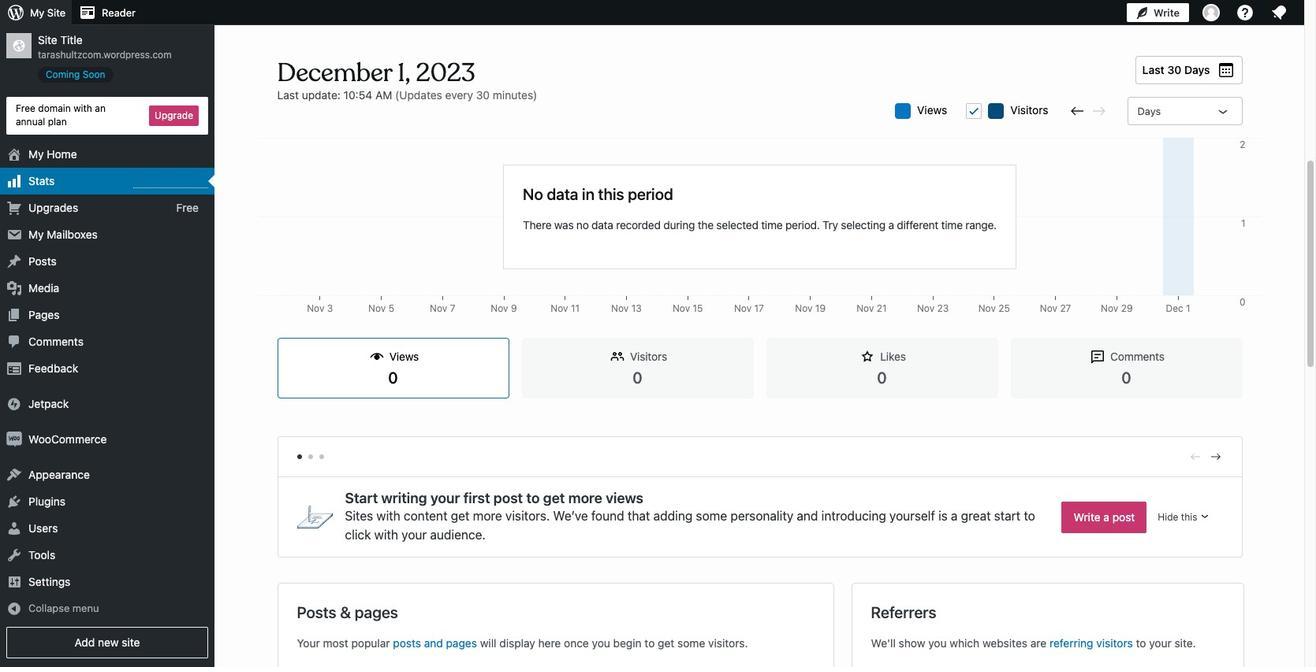 Task type: describe. For each thing, give the bounding box(es) containing it.
views for views
[[917, 103, 947, 117]]

hide this button
[[1147, 503, 1223, 533]]

0 horizontal spatial a
[[888, 218, 894, 231]]

nov for nov 13
[[611, 303, 629, 315]]

update:
[[302, 88, 341, 102]]

my site
[[30, 6, 66, 19]]

soon
[[83, 69, 105, 80]]

stats link
[[0, 168, 214, 194]]

try
[[823, 218, 838, 231]]

some inside start writing your first post to get more views sites with content get more visitors. we've found that adding some personality and introducing yourself is a great start to click with your audience.
[[696, 510, 727, 524]]

start writing your first post to get more views sites with content get more visitors. we've found that adding some personality and introducing yourself is a great start to click with your audience.
[[345, 490, 1035, 543]]

write a post button
[[1062, 502, 1147, 534]]

media link
[[0, 275, 214, 302]]

0 for visitors 0
[[633, 369, 642, 387]]

2 vertical spatial with
[[374, 529, 398, 543]]

my home link
[[0, 141, 214, 168]]

17
[[754, 303, 764, 315]]

woocommerce link
[[0, 426, 214, 453]]

posts & pages heading
[[297, 604, 398, 624]]

0 horizontal spatial your
[[402, 529, 427, 543]]

nov 23
[[917, 303, 949, 315]]

every
[[445, 88, 473, 102]]

posts for posts & pages
[[297, 604, 336, 622]]

to right begin at bottom left
[[645, 637, 655, 651]]

pages link
[[0, 302, 214, 329]]

likes
[[880, 350, 906, 364]]

0 for likes 0
[[877, 369, 887, 387]]

nov for nov 5
[[368, 303, 386, 315]]

here
[[538, 637, 561, 651]]

with inside free domain with an annual plan
[[73, 103, 92, 114]]

more views
[[568, 490, 643, 507]]

my for my home
[[28, 147, 44, 161]]

comments 0
[[1110, 350, 1165, 387]]

last inside december 1, 2023 last update: 10:54 am (updates every 30 minutes)
[[277, 88, 299, 102]]

nov 9
[[491, 303, 517, 315]]

nov for nov 23
[[917, 303, 935, 315]]

collapse menu link
[[0, 596, 214, 622]]

to right the visitors
[[1136, 637, 1146, 651]]

different
[[897, 218, 939, 231]]

reader
[[102, 6, 136, 19]]

5
[[388, 303, 394, 315]]

upgrades
[[28, 201, 78, 214]]

dec
[[1166, 303, 1183, 315]]

site
[[122, 637, 140, 650]]

nov for nov 15
[[673, 303, 690, 315]]

tools
[[28, 549, 55, 562]]

nov 7
[[430, 303, 455, 315]]

posts for posts
[[28, 254, 57, 268]]

100,000 for 100,000
[[1209, 303, 1246, 315]]

appearance link
[[0, 462, 214, 489]]

100,000 for 100,000 2 1 0
[[1209, 139, 1246, 151]]

settings link
[[0, 569, 214, 596]]

nov for nov 3
[[307, 303, 324, 315]]

2 time from the left
[[941, 218, 963, 231]]

found
[[591, 510, 624, 524]]

hide
[[1158, 511, 1179, 523]]

post inside button
[[1113, 511, 1135, 524]]

comments for comments 0
[[1110, 350, 1165, 364]]

1 time from the left
[[761, 218, 783, 231]]

during
[[663, 218, 695, 231]]

23
[[937, 303, 949, 315]]

days button
[[1127, 97, 1242, 125]]

show
[[899, 637, 925, 651]]

2 horizontal spatial your
[[1149, 637, 1172, 651]]

nov for nov 9
[[491, 303, 508, 315]]

0 vertical spatial site
[[47, 6, 66, 19]]

more
[[473, 510, 502, 524]]

1 horizontal spatial your
[[431, 490, 460, 507]]

click
[[345, 529, 371, 543]]

websites
[[983, 637, 1028, 651]]

start
[[994, 510, 1021, 524]]

nov for nov 11
[[551, 303, 568, 315]]

25
[[999, 303, 1010, 315]]

my mailboxes link
[[0, 221, 214, 248]]

this inside button
[[1181, 511, 1197, 523]]

referring visitors link
[[1050, 637, 1133, 651]]

nov for nov 25
[[978, 303, 996, 315]]

nov 19
[[795, 303, 826, 315]]

0 inside 100,000 2 1 0
[[1240, 297, 1246, 308]]

my for my mailboxes
[[28, 228, 44, 241]]

days inside dropdown button
[[1138, 105, 1161, 117]]

9
[[511, 303, 517, 315]]

13
[[631, 303, 642, 315]]

your
[[297, 637, 320, 651]]

0 vertical spatial get
[[543, 490, 565, 507]]

help image
[[1236, 3, 1255, 22]]

visitors for visitors 0
[[630, 350, 667, 364]]

site inside 'site title tarashultzcom.wordpress.com coming soon'
[[38, 33, 57, 47]]

nov for nov 27
[[1040, 303, 1057, 315]]

nov 11
[[551, 303, 580, 315]]

manage your notifications image
[[1270, 3, 1289, 22]]

likes 0
[[877, 350, 906, 387]]

nov 21
[[857, 303, 887, 315]]

1 vertical spatial some
[[677, 637, 705, 651]]

your most popular posts and pages will display here once you begin to get some visitors.
[[297, 637, 748, 651]]

home
[[47, 147, 77, 161]]

img image for woocommerce
[[6, 432, 22, 448]]

nov 17
[[734, 303, 764, 315]]

write for write a post
[[1074, 511, 1101, 524]]

media
[[28, 281, 59, 295]]

nov for nov 21
[[857, 303, 874, 315]]

0 horizontal spatial and
[[424, 637, 443, 651]]

30 inside december 1, 2023 last update: 10:54 am (updates every 30 minutes)
[[476, 88, 490, 102]]

last inside button
[[1142, 63, 1165, 76]]

was
[[554, 218, 574, 231]]

nov for nov 17
[[734, 303, 752, 315]]

feedback link
[[0, 355, 214, 382]]

jetpack
[[28, 397, 69, 411]]

nov for nov 7
[[430, 303, 447, 315]]

free for free domain with an annual plan
[[16, 103, 35, 114]]

my profile image
[[1203, 4, 1220, 21]]

once
[[564, 637, 589, 651]]

we'll
[[871, 637, 896, 651]]

1 vertical spatial visitors.
[[708, 637, 748, 651]]

that
[[628, 510, 650, 524]]

nov 27
[[1040, 303, 1071, 315]]

sites
[[345, 510, 373, 524]]

will
[[480, 637, 496, 651]]

1,
[[398, 57, 410, 89]]

visitors 0
[[630, 350, 667, 387]]

users
[[28, 522, 58, 535]]

img image for jetpack
[[6, 396, 22, 412]]

mailboxes
[[47, 228, 98, 241]]

new
[[98, 637, 119, 650]]

pager controls element
[[278, 437, 1242, 478]]

yourself
[[890, 510, 935, 524]]



Task type: vqa. For each thing, say whether or not it's contained in the screenshot.
Coming
yes



Task type: locate. For each thing, give the bounding box(es) containing it.
1 vertical spatial pages
[[446, 637, 477, 651]]

7
[[450, 303, 455, 315]]

0 horizontal spatial get
[[451, 510, 470, 524]]

1 horizontal spatial 1
[[1241, 218, 1246, 229]]

free down highest hourly views 0 image at left
[[176, 201, 199, 214]]

appearance
[[28, 468, 90, 481]]

0 down likes at the right
[[877, 369, 887, 387]]

0 horizontal spatial write
[[1074, 511, 1101, 524]]

site title tarashultzcom.wordpress.com coming soon
[[38, 33, 172, 80]]

1 horizontal spatial comments
[[1110, 350, 1165, 364]]

free for free
[[176, 201, 199, 214]]

1 horizontal spatial time
[[941, 218, 963, 231]]

1 vertical spatial and
[[424, 637, 443, 651]]

1 vertical spatial free
[[176, 201, 199, 214]]

get up we've
[[543, 490, 565, 507]]

1 horizontal spatial and
[[797, 510, 818, 524]]

19
[[815, 303, 826, 315]]

period
[[628, 185, 673, 203]]

0 horizontal spatial post
[[494, 490, 523, 507]]

views inside views 0
[[389, 350, 419, 364]]

visitors for visitors
[[1010, 103, 1048, 117]]

img image inside woocommerce link
[[6, 432, 22, 448]]

a left hide
[[1104, 511, 1110, 524]]

None checkbox
[[966, 103, 982, 119]]

introducing
[[821, 510, 886, 524]]

nov 15
[[673, 303, 703, 315]]

popular
[[351, 637, 390, 651]]

11
[[571, 303, 580, 315]]

a inside write a post button
[[1104, 511, 1110, 524]]

0 inside "visitors 0"
[[633, 369, 642, 387]]

get right begin at bottom left
[[658, 637, 675, 651]]

reader link
[[72, 0, 142, 25]]

nov left 29
[[1101, 303, 1118, 315]]

2 horizontal spatial a
[[1104, 511, 1110, 524]]

100,000 right dec 1
[[1209, 303, 1246, 315]]

comments for comments
[[28, 335, 84, 348]]

1 inside 100,000 2 1 0
[[1241, 218, 1246, 229]]

posts inside heading
[[297, 604, 336, 622]]

post left hide
[[1113, 511, 1135, 524]]

1 horizontal spatial data
[[592, 218, 613, 231]]

1 you from the left
[[592, 637, 610, 651]]

the
[[698, 218, 714, 231]]

0 vertical spatial with
[[73, 103, 92, 114]]

1 vertical spatial comments
[[1110, 350, 1165, 364]]

0 vertical spatial visitors.
[[505, 510, 550, 524]]

3 nov from the left
[[430, 303, 447, 315]]

there
[[523, 218, 551, 231]]

2 vertical spatial your
[[1149, 637, 1172, 651]]

dec 1
[[1166, 303, 1191, 315]]

1 horizontal spatial get
[[543, 490, 565, 507]]

great
[[961, 510, 991, 524]]

1 horizontal spatial posts
[[297, 604, 336, 622]]

0 right dec 1
[[1240, 297, 1246, 308]]

post inside start writing your first post to get more views sites with content get more visitors. we've found that adding some personality and introducing yourself is a great start to click with your audience.
[[494, 490, 523, 507]]

are
[[1031, 637, 1047, 651]]

10 nov from the left
[[857, 303, 874, 315]]

0 vertical spatial post
[[494, 490, 523, 507]]

nov 13
[[611, 303, 642, 315]]

1 vertical spatial visitors
[[630, 350, 667, 364]]

nov 25
[[978, 303, 1010, 315]]

with left an
[[73, 103, 92, 114]]

coming
[[46, 69, 80, 80]]

0 vertical spatial comments
[[28, 335, 84, 348]]

2 img image from the top
[[6, 432, 22, 448]]

11 nov from the left
[[917, 303, 935, 315]]

30 up days dropdown button
[[1168, 63, 1182, 76]]

posts up media
[[28, 254, 57, 268]]

14 nov from the left
[[1101, 303, 1118, 315]]

1 vertical spatial 100,000
[[1209, 303, 1246, 315]]

with right click
[[374, 529, 398, 543]]

0 vertical spatial and
[[797, 510, 818, 524]]

tarashultzcom.wordpress.com
[[38, 49, 172, 61]]

2 nov from the left
[[368, 303, 386, 315]]

0 inside views 0
[[388, 369, 398, 387]]

0 horizontal spatial this
[[598, 185, 624, 203]]

days down last 30 days
[[1138, 105, 1161, 117]]

0 horizontal spatial visitors.
[[505, 510, 550, 524]]

2 100,000 from the top
[[1209, 303, 1246, 315]]

0 horizontal spatial free
[[16, 103, 35, 114]]

1 horizontal spatial you
[[928, 637, 947, 651]]

5 nov from the left
[[551, 303, 568, 315]]

0 horizontal spatial views
[[389, 350, 419, 364]]

get
[[543, 490, 565, 507], [451, 510, 470, 524], [658, 637, 675, 651]]

referring
[[1050, 637, 1093, 651]]

your down content
[[402, 529, 427, 543]]

and right posts
[[424, 637, 443, 651]]

8 nov from the left
[[734, 303, 752, 315]]

nov left 21
[[857, 303, 874, 315]]

15
[[693, 303, 703, 315]]

1 vertical spatial get
[[451, 510, 470, 524]]

0 down 5
[[388, 369, 398, 387]]

posts and pages link
[[393, 637, 477, 651]]

no
[[523, 185, 543, 203]]

4 nov from the left
[[491, 303, 508, 315]]

2 vertical spatial my
[[28, 228, 44, 241]]

2 horizontal spatial get
[[658, 637, 675, 651]]

&
[[340, 604, 351, 622]]

1 horizontal spatial visitors
[[1010, 103, 1048, 117]]

visitors. inside start writing your first post to get more views sites with content get more visitors. we've found that adding some personality and introducing yourself is a great start to click with your audience.
[[505, 510, 550, 524]]

1 vertical spatial img image
[[6, 432, 22, 448]]

nov left 13
[[611, 303, 629, 315]]

time left range. on the top right of page
[[941, 218, 963, 231]]

a left different at the top right of page
[[888, 218, 894, 231]]

last 30 days button
[[1135, 56, 1242, 84]]

3
[[327, 303, 333, 315]]

img image left woocommerce
[[6, 432, 22, 448]]

to right first
[[526, 490, 540, 507]]

some
[[696, 510, 727, 524], [677, 637, 705, 651]]

write a post
[[1074, 511, 1135, 524]]

0 horizontal spatial visitors
[[630, 350, 667, 364]]

adding
[[653, 510, 693, 524]]

to
[[526, 490, 540, 507], [1024, 510, 1035, 524], [645, 637, 655, 651], [1136, 637, 1146, 651]]

write inside button
[[1074, 511, 1101, 524]]

0 horizontal spatial pages
[[355, 604, 398, 622]]

settings
[[28, 575, 70, 589]]

0 for comments 0
[[1122, 369, 1131, 387]]

0 vertical spatial pages
[[355, 604, 398, 622]]

1 horizontal spatial views
[[917, 103, 947, 117]]

1 horizontal spatial write
[[1154, 6, 1180, 19]]

data right the no
[[592, 218, 613, 231]]

my for my site
[[30, 6, 44, 19]]

pages inside heading
[[355, 604, 398, 622]]

1 vertical spatial views
[[389, 350, 419, 364]]

period.
[[785, 218, 820, 231]]

write link
[[1127, 0, 1189, 25]]

pages left the will on the left of the page
[[446, 637, 477, 651]]

12 nov from the left
[[978, 303, 996, 315]]

0 horizontal spatial data
[[547, 185, 578, 203]]

nov
[[307, 303, 324, 315], [368, 303, 386, 315], [430, 303, 447, 315], [491, 303, 508, 315], [551, 303, 568, 315], [611, 303, 629, 315], [673, 303, 690, 315], [734, 303, 752, 315], [795, 303, 813, 315], [857, 303, 874, 315], [917, 303, 935, 315], [978, 303, 996, 315], [1040, 303, 1057, 315], [1101, 303, 1118, 315]]

title
[[60, 33, 83, 47]]

0 vertical spatial visitors
[[1010, 103, 1048, 117]]

nov for nov 29
[[1101, 303, 1118, 315]]

1 vertical spatial with
[[377, 510, 400, 524]]

and inside start writing your first post to get more views sites with content get more visitors. we've found that adding some personality and introducing yourself is a great start to click with your audience.
[[797, 510, 818, 524]]

1 vertical spatial site
[[38, 33, 57, 47]]

0 vertical spatial write
[[1154, 6, 1180, 19]]

nov left 23
[[917, 303, 935, 315]]

a right is
[[951, 510, 958, 524]]

you right once
[[592, 637, 610, 651]]

posts & pages
[[297, 604, 398, 622]]

your up content
[[431, 490, 460, 507]]

1 vertical spatial write
[[1074, 511, 1101, 524]]

0 down 29
[[1122, 369, 1131, 387]]

1 horizontal spatial days
[[1184, 63, 1210, 76]]

previous image
[[1188, 450, 1202, 464]]

1 vertical spatial your
[[402, 529, 427, 543]]

0 vertical spatial img image
[[6, 396, 22, 412]]

no
[[576, 218, 589, 231]]

nov left 11
[[551, 303, 568, 315]]

tools link
[[0, 542, 214, 569]]

your
[[431, 490, 460, 507], [402, 529, 427, 543], [1149, 637, 1172, 651]]

21
[[877, 303, 887, 315]]

add new site link
[[6, 628, 208, 660]]

7 nov from the left
[[673, 303, 690, 315]]

this
[[598, 185, 624, 203], [1181, 511, 1197, 523]]

my left 'reader' link
[[30, 6, 44, 19]]

no data in this period
[[523, 185, 673, 203]]

get up audience.
[[451, 510, 470, 524]]

27
[[1060, 303, 1071, 315]]

30 right every on the left of page
[[476, 88, 490, 102]]

1 horizontal spatial a
[[951, 510, 958, 524]]

0 horizontal spatial 30
[[476, 88, 490, 102]]

100,000 down days dropdown button
[[1209, 139, 1246, 151]]

nov left 9
[[491, 303, 508, 315]]

a
[[888, 218, 894, 231], [951, 510, 958, 524], [1104, 511, 1110, 524]]

0 vertical spatial posts
[[28, 254, 57, 268]]

0 horizontal spatial days
[[1138, 105, 1161, 117]]

there was no data recorded during the selected time period. try selecting a different time range.
[[523, 218, 997, 231]]

next image
[[1209, 450, 1223, 464]]

plugins
[[28, 495, 65, 508]]

13 nov from the left
[[1040, 303, 1057, 315]]

to right start
[[1024, 510, 1035, 524]]

1 vertical spatial 30
[[476, 88, 490, 102]]

your left the site.
[[1149, 637, 1172, 651]]

audience.
[[430, 529, 486, 543]]

recorded
[[616, 218, 661, 231]]

visitors
[[1010, 103, 1048, 117], [630, 350, 667, 364]]

1 vertical spatial post
[[1113, 511, 1135, 524]]

my down upgrades
[[28, 228, 44, 241]]

woocommerce
[[28, 433, 107, 446]]

nov left 17
[[734, 303, 752, 315]]

30 inside the "last 30 days" button
[[1168, 63, 1182, 76]]

2
[[1240, 139, 1246, 151]]

1 horizontal spatial 30
[[1168, 63, 1182, 76]]

1 horizontal spatial free
[[176, 201, 199, 214]]

some right adding
[[696, 510, 727, 524]]

0 vertical spatial my
[[30, 6, 44, 19]]

free inside free domain with an annual plan
[[16, 103, 35, 114]]

nov left 27
[[1040, 303, 1057, 315]]

0 vertical spatial views
[[917, 103, 947, 117]]

december
[[277, 57, 392, 89]]

with down 'writing'
[[377, 510, 400, 524]]

0 horizontal spatial 1
[[1186, 303, 1191, 315]]

data left 'in'
[[547, 185, 578, 203]]

users link
[[0, 515, 214, 542]]

0 vertical spatial 100,000
[[1209, 139, 1246, 151]]

nov left 5
[[368, 303, 386, 315]]

personality
[[730, 510, 794, 524]]

last up days dropdown button
[[1142, 63, 1165, 76]]

0 horizontal spatial you
[[592, 637, 610, 651]]

nov left 7
[[430, 303, 447, 315]]

2 you from the left
[[928, 637, 947, 651]]

start
[[345, 490, 378, 507]]

0 vertical spatial free
[[16, 103, 35, 114]]

nov 5
[[368, 303, 394, 315]]

post up 'more'
[[494, 490, 523, 507]]

29
[[1121, 303, 1133, 315]]

1 horizontal spatial last
[[1142, 63, 1165, 76]]

0 vertical spatial data
[[547, 185, 578, 203]]

1 vertical spatial 1
[[1186, 303, 1191, 315]]

1 horizontal spatial visitors.
[[708, 637, 748, 651]]

site left the title
[[38, 33, 57, 47]]

nov for nov 19
[[795, 303, 813, 315]]

0 horizontal spatial last
[[277, 88, 299, 102]]

0 inside likes 0
[[877, 369, 887, 387]]

domain
[[38, 103, 71, 114]]

0 horizontal spatial comments
[[28, 335, 84, 348]]

10:54
[[344, 88, 372, 102]]

0 for views 0
[[388, 369, 398, 387]]

2023
[[416, 57, 475, 89]]

my left home at the left of the page
[[28, 147, 44, 161]]

2 vertical spatial get
[[658, 637, 675, 651]]

0 vertical spatial days
[[1184, 63, 1210, 76]]

most
[[323, 637, 348, 651]]

0 vertical spatial this
[[598, 185, 624, 203]]

nov left 15
[[673, 303, 690, 315]]

9 nov from the left
[[795, 303, 813, 315]]

a inside start writing your first post to get more views sites with content get more visitors. we've found that adding some personality and introducing yourself is a great start to click with your audience.
[[951, 510, 958, 524]]

1 vertical spatial posts
[[297, 604, 336, 622]]

this right hide
[[1181, 511, 1197, 523]]

0 vertical spatial 30
[[1168, 63, 1182, 76]]

my home
[[28, 147, 77, 161]]

1 100,000 from the top
[[1209, 139, 1246, 151]]

write for write
[[1154, 6, 1180, 19]]

1 horizontal spatial post
[[1113, 511, 1135, 524]]

100,000 2 1 0
[[1209, 139, 1246, 308]]

nov left 3
[[307, 303, 324, 315]]

this right 'in'
[[598, 185, 624, 203]]

0 vertical spatial 1
[[1241, 218, 1246, 229]]

and
[[797, 510, 818, 524], [424, 637, 443, 651]]

1 vertical spatial this
[[1181, 511, 1197, 523]]

1 horizontal spatial this
[[1181, 511, 1197, 523]]

days up days dropdown button
[[1184, 63, 1210, 76]]

1 vertical spatial my
[[28, 147, 44, 161]]

in
[[582, 185, 595, 203]]

upgrade button
[[149, 105, 199, 126]]

6 nov from the left
[[611, 303, 629, 315]]

selecting
[[841, 218, 886, 231]]

30
[[1168, 63, 1182, 76], [476, 88, 490, 102]]

0 vertical spatial your
[[431, 490, 460, 507]]

views for views 0
[[389, 350, 419, 364]]

comments up feedback
[[28, 335, 84, 348]]

highest hourly views 0 image
[[133, 178, 208, 188]]

1 img image from the top
[[6, 396, 22, 412]]

with
[[73, 103, 92, 114], [377, 510, 400, 524], [374, 529, 398, 543]]

time left period.
[[761, 218, 783, 231]]

img image left jetpack on the bottom of the page
[[6, 396, 22, 412]]

1 vertical spatial days
[[1138, 105, 1161, 117]]

1 vertical spatial last
[[277, 88, 299, 102]]

0 inside comments 0
[[1122, 369, 1131, 387]]

posts left &
[[297, 604, 336, 622]]

my mailboxes
[[28, 228, 98, 241]]

img image
[[6, 396, 22, 412], [6, 432, 22, 448]]

days inside button
[[1184, 63, 1210, 76]]

some right begin at bottom left
[[677, 637, 705, 651]]

last
[[1142, 63, 1165, 76], [277, 88, 299, 102]]

0 down 13
[[633, 369, 642, 387]]

0 vertical spatial some
[[696, 510, 727, 524]]

1 vertical spatial data
[[592, 218, 613, 231]]

0 horizontal spatial time
[[761, 218, 783, 231]]

site up the title
[[47, 6, 66, 19]]

upgrade
[[155, 109, 193, 121]]

0 vertical spatial last
[[1142, 63, 1165, 76]]

write
[[1154, 6, 1180, 19], [1074, 511, 1101, 524]]

last left update:
[[277, 88, 299, 102]]

you right show
[[928, 637, 947, 651]]

nov left 25
[[978, 303, 996, 315]]

referrers heading
[[871, 604, 936, 624]]

pages right &
[[355, 604, 398, 622]]

comments down 29
[[1110, 350, 1165, 364]]

nov left the 19
[[795, 303, 813, 315]]

pages
[[28, 308, 60, 321]]

and right personality
[[797, 510, 818, 524]]

img image inside jetpack "link"
[[6, 396, 22, 412]]

comments link
[[0, 329, 214, 355]]

stats
[[28, 174, 55, 187]]

free up annual plan
[[16, 103, 35, 114]]

which
[[950, 637, 980, 651]]

jetpack link
[[0, 391, 214, 418]]

0 horizontal spatial posts
[[28, 254, 57, 268]]

1 horizontal spatial pages
[[446, 637, 477, 651]]

annual plan
[[16, 116, 67, 128]]

1 nov from the left
[[307, 303, 324, 315]]



